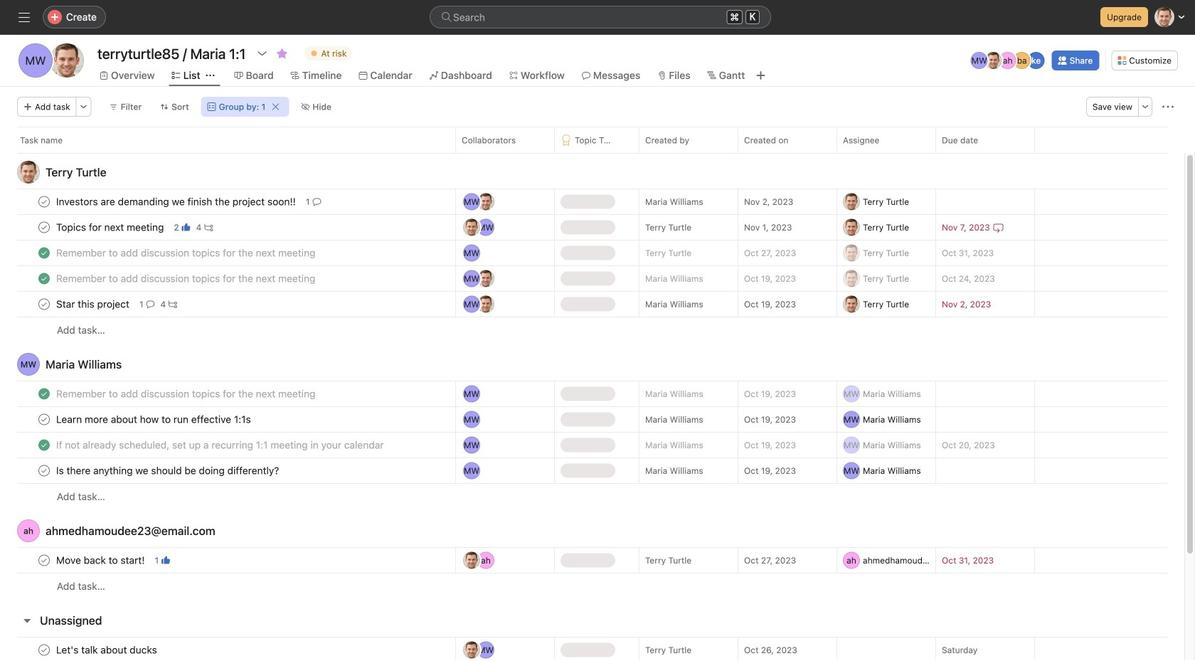 Task type: describe. For each thing, give the bounding box(es) containing it.
mark complete checkbox for let's talk about ducks cell
[[36, 642, 53, 659]]

mark complete checkbox for move back to start! cell
[[36, 552, 53, 569]]

task name text field for mark complete option inside is there anything we should be doing differently? cell
[[53, 464, 283, 478]]

learn more about how to run effective 1:1s cell
[[0, 406, 455, 433]]

1 completed image from the top
[[36, 244, 53, 262]]

1 remember to add discussion topics for the next meeting cell from the top
[[0, 240, 455, 266]]

1 comment image
[[313, 197, 321, 206]]

task name text field for mark complete option inside the learn more about how to run effective 1:1s cell
[[53, 412, 255, 427]]

clear image
[[271, 102, 280, 111]]

if not already scheduled, set up a recurring 1:1 meeting in your calendar cell
[[0, 432, 455, 458]]

task name text field for completed option inside the if not already scheduled, set up a recurring 1:1 meeting in your calendar 'cell'
[[53, 438, 388, 452]]

show options image
[[257, 48, 268, 59]]

mark complete checkbox for is there anything we should be doing differently? cell at the bottom left
[[36, 462, 53, 479]]

move back to start! cell
[[0, 547, 455, 574]]

header terry turtle tree grid
[[0, 188, 1185, 343]]

mark complete checkbox for topics for next meeting cell
[[36, 219, 53, 236]]

2 remember to add discussion topics for the next meeting cell from the top
[[0, 265, 455, 292]]

task name text field for completed option inside the remember to add discussion topics for the next meeting 'cell'
[[53, 272, 320, 286]]

topics for next meeting cell
[[0, 214, 455, 241]]

investors are demanding we finish the project soon!! cell
[[0, 189, 455, 215]]

mark complete image for task name text field inside the investors are demanding we finish the project soon!! cell
[[36, 193, 53, 210]]

mark complete image for task name text field inside the move back to start! cell
[[36, 552, 53, 569]]

3 completed image from the top
[[36, 385, 53, 402]]

mark complete image for task name text box within is there anything we should be doing differently? cell
[[36, 462, 53, 479]]

mark complete image for task name text box in the star this project cell
[[36, 296, 53, 313]]

is there anything we should be doing differently? cell
[[0, 458, 455, 484]]

task name text field for mark complete option inside the move back to start! cell
[[53, 553, 149, 568]]

mark complete checkbox for learn more about how to run effective 1:1s cell at the left bottom
[[36, 411, 53, 428]]

mark complete checkbox for star this project cell
[[36, 296, 53, 313]]

task name text field for mark complete checkbox within the let's talk about ducks cell
[[53, 643, 161, 657]]

1 comment image
[[146, 300, 155, 309]]



Task type: locate. For each thing, give the bounding box(es) containing it.
1 mark complete image from the top
[[36, 193, 53, 210]]

completed checkbox inside if not already scheduled, set up a recurring 1:1 meeting in your calendar 'cell'
[[36, 437, 53, 454]]

task name text field inside let's talk about ducks cell
[[53, 643, 161, 657]]

task name text field inside if not already scheduled, set up a recurring 1:1 meeting in your calendar 'cell'
[[53, 438, 388, 452]]

mark complete checkbox for the investors are demanding we finish the project soon!! cell
[[36, 193, 53, 210]]

2 task name text field from the top
[[53, 438, 388, 452]]

1 mark complete checkbox from the top
[[36, 219, 53, 236]]

4 task name text field from the top
[[53, 272, 320, 286]]

mark complete image inside let's talk about ducks cell
[[36, 642, 53, 659]]

tab actions image
[[206, 71, 215, 80]]

completed checkbox inside header maria williams tree grid
[[36, 385, 53, 402]]

task name text field inside is there anything we should be doing differently? cell
[[53, 464, 283, 478]]

completed checkbox for 2nd remember to add discussion topics for the next meeting 'cell' from the bottom
[[36, 270, 53, 287]]

task name text field inside learn more about how to run effective 1:1s cell
[[53, 412, 255, 427]]

Search tasks, projects, and more text field
[[430, 6, 771, 28]]

mark complete checkbox inside move back to start! cell
[[36, 552, 53, 569]]

4 mark complete checkbox from the top
[[36, 552, 53, 569]]

3 task name text field from the top
[[53, 464, 283, 478]]

1 task name text field from the top
[[53, 297, 134, 311]]

3 task name text field from the top
[[53, 246, 320, 260]]

completed checkbox inside 'header terry turtle' 'tree grid'
[[36, 244, 53, 262]]

mark complete image for task name text field within the let's talk about ducks cell
[[36, 642, 53, 659]]

6 task name text field from the top
[[53, 412, 255, 427]]

remember to add discussion topics for the next meeting cell down topics for next meeting cell
[[0, 265, 455, 292]]

Mark complete checkbox
[[36, 219, 53, 236], [36, 296, 53, 313], [36, 642, 53, 659]]

2 completed image from the top
[[36, 270, 53, 287]]

completed image
[[36, 244, 53, 262], [36, 270, 53, 287], [36, 385, 53, 402], [36, 437, 53, 454]]

4 mark complete image from the top
[[36, 462, 53, 479]]

task name text field for mark complete checkbox inside the star this project cell
[[53, 297, 134, 311]]

Task name text field
[[53, 195, 300, 209], [53, 220, 168, 234], [53, 246, 320, 260], [53, 272, 320, 286], [53, 387, 320, 401], [53, 412, 255, 427], [53, 553, 149, 568], [53, 643, 161, 657]]

task name text field for mark complete option in the investors are demanding we finish the project soon!! cell
[[53, 195, 300, 209]]

4 completed image from the top
[[36, 437, 53, 454]]

0 vertical spatial task name text field
[[53, 297, 134, 311]]

2 completed checkbox from the top
[[36, 385, 53, 402]]

1 like. you liked this task image
[[162, 556, 170, 565]]

1 vertical spatial completed checkbox
[[36, 437, 53, 454]]

completed checkbox inside remember to add discussion topics for the next meeting 'cell'
[[36, 270, 53, 287]]

completed checkbox for if not already scheduled, set up a recurring 1:1 meeting in your calendar 'cell'
[[36, 437, 53, 454]]

completed checkbox for third remember to add discussion topics for the next meeting 'cell' from the bottom
[[36, 244, 53, 262]]

row
[[0, 127, 1196, 153], [17, 152, 1168, 154], [0, 188, 1185, 216], [0, 213, 1185, 242], [0, 239, 1185, 267], [0, 264, 1185, 293], [0, 290, 1185, 318], [0, 317, 1185, 343], [0, 380, 1185, 408], [0, 405, 1185, 434], [0, 431, 1185, 459], [0, 457, 1185, 485], [0, 483, 1185, 510], [0, 546, 1185, 575], [0, 573, 1185, 599], [0, 636, 1185, 661]]

mark complete checkbox inside let's talk about ducks cell
[[36, 642, 53, 659]]

2 vertical spatial mark complete checkbox
[[36, 642, 53, 659]]

header maria williams tree grid
[[0, 380, 1185, 510]]

task name text field inside the investors are demanding we finish the project soon!! cell
[[53, 195, 300, 209]]

mark complete image
[[36, 219, 53, 236]]

8 task name text field from the top
[[53, 643, 161, 657]]

task name text field for completed checkbox within the 'header terry turtle' 'tree grid'
[[53, 246, 320, 260]]

remember to add discussion topics for the next meeting cell down 4 subtasks icon
[[0, 240, 455, 266]]

2 mark complete image from the top
[[36, 296, 53, 313]]

Completed checkbox
[[36, 270, 53, 287], [36, 437, 53, 454]]

mark complete image inside the investors are demanding we finish the project soon!! cell
[[36, 193, 53, 210]]

expand sidebar image
[[19, 11, 30, 23]]

None text field
[[94, 41, 249, 66]]

3 remember to add discussion topics for the next meeting cell from the top
[[0, 381, 455, 407]]

remember to add discussion topics for the next meeting cell up if not already scheduled, set up a recurring 1:1 meeting in your calendar 'cell'
[[0, 381, 455, 407]]

2 mark complete checkbox from the top
[[36, 296, 53, 313]]

remove from starred image
[[277, 48, 288, 59]]

task name text field for completed checkbox in header maria williams tree grid
[[53, 387, 320, 401]]

let's talk about ducks cell
[[0, 637, 455, 661]]

3 mark complete image from the top
[[36, 411, 53, 428]]

1 task name text field from the top
[[53, 195, 300, 209]]

4 subtasks image
[[205, 223, 213, 232]]

2 completed checkbox from the top
[[36, 437, 53, 454]]

mark complete checkbox inside learn more about how to run effective 1:1s cell
[[36, 411, 53, 428]]

2 task name text field from the top
[[53, 220, 168, 234]]

5 task name text field from the top
[[53, 387, 320, 401]]

1 mark complete checkbox from the top
[[36, 193, 53, 210]]

3 mark complete checkbox from the top
[[36, 642, 53, 659]]

mark complete checkbox inside the investors are demanding we finish the project soon!! cell
[[36, 193, 53, 210]]

2 likes. you liked this task image
[[182, 223, 190, 232]]

collapse task list for this group image
[[21, 615, 33, 626]]

1 vertical spatial completed checkbox
[[36, 385, 53, 402]]

3 mark complete checkbox from the top
[[36, 462, 53, 479]]

mark complete image inside move back to start! cell
[[36, 552, 53, 569]]

completed image inside if not already scheduled, set up a recurring 1:1 meeting in your calendar 'cell'
[[36, 437, 53, 454]]

0 vertical spatial completed checkbox
[[36, 244, 53, 262]]

1 vertical spatial task name text field
[[53, 438, 388, 452]]

task name text field inside star this project cell
[[53, 297, 134, 311]]

2 mark complete checkbox from the top
[[36, 411, 53, 428]]

None field
[[430, 6, 771, 28]]

0 vertical spatial mark complete checkbox
[[36, 219, 53, 236]]

more options image
[[1142, 102, 1150, 111]]

task name text field inside topics for next meeting cell
[[53, 220, 168, 234]]

more actions image
[[79, 102, 88, 111]]

1 vertical spatial mark complete checkbox
[[36, 296, 53, 313]]

task name text field up is there anything we should be doing differently? cell at the bottom left
[[53, 438, 388, 452]]

7 task name text field from the top
[[53, 553, 149, 568]]

2 vertical spatial task name text field
[[53, 464, 283, 478]]

task name text field inside move back to start! cell
[[53, 553, 149, 568]]

6 mark complete image from the top
[[36, 642, 53, 659]]

mark complete image inside learn more about how to run effective 1:1s cell
[[36, 411, 53, 428]]

mark complete checkbox inside is there anything we should be doing differently? cell
[[36, 462, 53, 479]]

4 subtasks image
[[169, 300, 177, 309]]

star this project cell
[[0, 291, 455, 317]]

remember to add discussion topics for the next meeting cell
[[0, 240, 455, 266], [0, 265, 455, 292], [0, 381, 455, 407]]

add tab image
[[755, 70, 767, 81]]

Completed checkbox
[[36, 244, 53, 262], [36, 385, 53, 402]]

1 completed checkbox from the top
[[36, 270, 53, 287]]

mark complete image
[[36, 193, 53, 210], [36, 296, 53, 313], [36, 411, 53, 428], [36, 462, 53, 479], [36, 552, 53, 569], [36, 642, 53, 659]]

5 mark complete image from the top
[[36, 552, 53, 569]]

Mark complete checkbox
[[36, 193, 53, 210], [36, 411, 53, 428], [36, 462, 53, 479], [36, 552, 53, 569]]

0 vertical spatial completed checkbox
[[36, 270, 53, 287]]

header ahmedhamoudee23@email.com tree grid
[[0, 546, 1185, 599]]

task name text field for mark complete checkbox inside topics for next meeting cell
[[53, 220, 168, 234]]

completed checkbox for 3rd remember to add discussion topics for the next meeting 'cell' from the top
[[36, 385, 53, 402]]

more actions image
[[1163, 101, 1174, 112]]

1 completed checkbox from the top
[[36, 244, 53, 262]]

Task name text field
[[53, 297, 134, 311], [53, 438, 388, 452], [53, 464, 283, 478]]

mark complete image inside is there anything we should be doing differently? cell
[[36, 462, 53, 479]]

mark complete image for task name text field in learn more about how to run effective 1:1s cell
[[36, 411, 53, 428]]

mark complete checkbox inside star this project cell
[[36, 296, 53, 313]]

task name text field left 1 comment icon on the top of the page
[[53, 297, 134, 311]]

mark complete checkbox inside topics for next meeting cell
[[36, 219, 53, 236]]

task name text field down if not already scheduled, set up a recurring 1:1 meeting in your calendar 'cell'
[[53, 464, 283, 478]]



Task type: vqa. For each thing, say whether or not it's contained in the screenshot.
Task name text box for Mark complete option inside Star this project cell
yes



